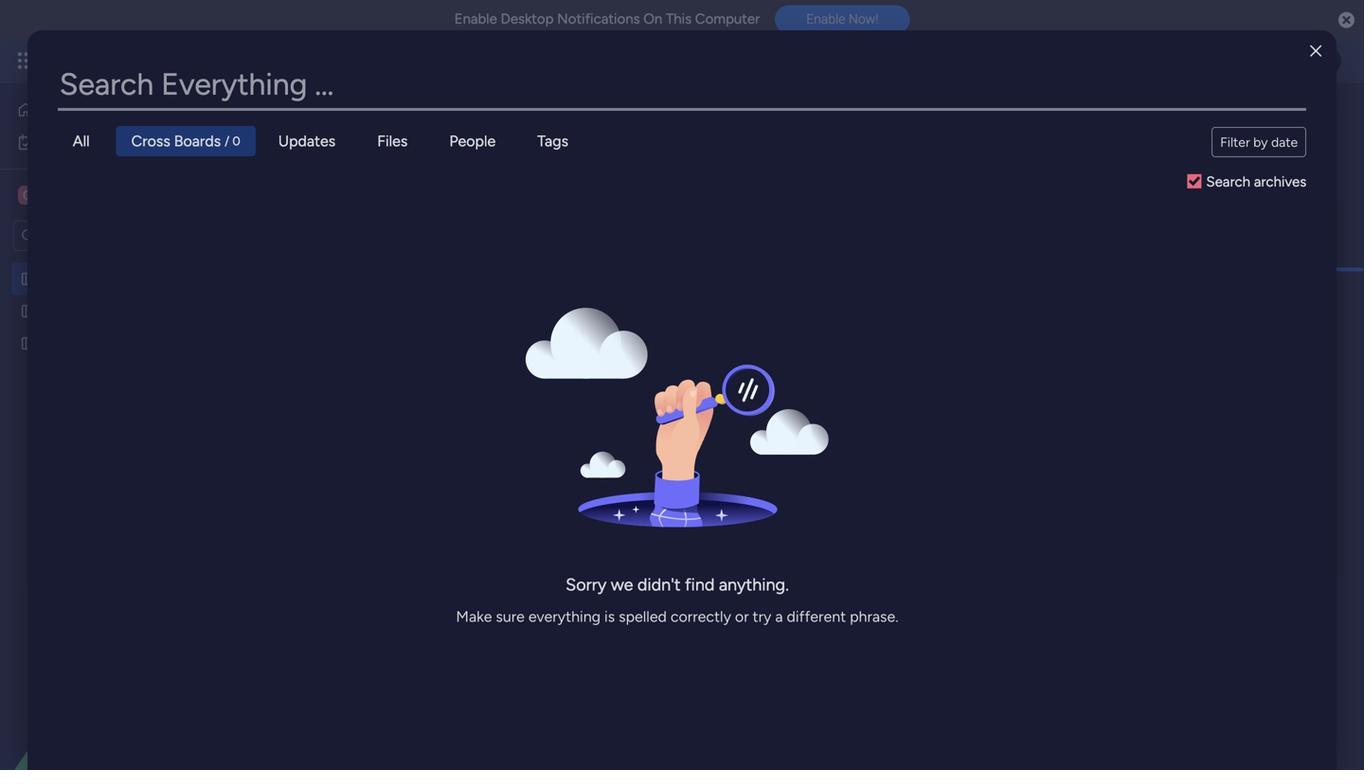 Task type: locate. For each thing, give the bounding box(es) containing it.
search
[[1206, 173, 1250, 190]]

phrase.
[[850, 608, 899, 626]]

1 vertical spatial /
[[225, 133, 229, 148]]

0 vertical spatial management
[[191, 50, 294, 71]]

find
[[685, 575, 715, 595]]

invite / 1
[[1239, 111, 1289, 127]]

about
[[360, 144, 395, 160]]

0 vertical spatial work
[[153, 50, 187, 71]]

/ inside invite / 1 'button'
[[1275, 111, 1281, 127]]

0 horizontal spatial work
[[65, 134, 94, 150]]

asset
[[390, 98, 471, 140]]

1 vertical spatial public board image
[[20, 302, 38, 320]]

1 horizontal spatial -
[[716, 374, 720, 387]]

desktop
[[501, 10, 554, 27]]

/ left 2
[[1265, 178, 1270, 194]]

1 horizontal spatial management
[[478, 98, 686, 140]]

list box
[[0, 259, 242, 615]]

different
[[787, 608, 846, 626]]

workspace image
[[18, 185, 37, 206]]

computer
[[695, 10, 760, 27]]

work right monday
[[153, 50, 187, 71]]

None field
[[58, 61, 1307, 108]]

tags link
[[522, 126, 587, 156]]

4
[[707, 374, 713, 387]]

0 vertical spatial public board image
[[20, 270, 38, 288]]

0 horizontal spatial management
[[191, 50, 294, 71]]

10
[[723, 374, 734, 387]]

filter by date button
[[1212, 127, 1307, 157]]

by
[[1253, 134, 1268, 150]]

2 horizontal spatial /
[[1275, 111, 1281, 127]]

more
[[326, 144, 357, 160]]

work inside option
[[65, 134, 94, 150]]

search archives
[[1206, 173, 1307, 190]]

enable desktop notifications on this computer
[[454, 10, 760, 27]]

work right my
[[65, 134, 94, 150]]

1 horizontal spatial enable
[[806, 11, 845, 27]]

public board image
[[20, 270, 38, 288], [20, 302, 38, 320]]

1
[[1284, 111, 1289, 127]]

learn more about this package of templates here: https://youtu.be/9x6_kyyrn_e button
[[287, 140, 838, 163]]

monday
[[84, 50, 149, 71]]

1 vertical spatial management
[[478, 98, 686, 140]]

close image
[[1310, 44, 1322, 58]]

0 horizontal spatial enable
[[454, 10, 497, 27]]

2 enable from the left
[[806, 11, 845, 27]]

now!
[[849, 11, 879, 27]]

this
[[666, 10, 692, 27]]

1 public board image from the top
[[20, 270, 38, 288]]

enable
[[454, 10, 497, 27], [806, 11, 845, 27]]

-
[[616, 374, 620, 387], [716, 374, 720, 387]]

learn
[[290, 144, 323, 160]]

people link
[[434, 126, 515, 156]]

digital asset management (dam)
[[288, 98, 790, 140]]

1 enable from the left
[[454, 10, 497, 27]]

filter
[[1220, 134, 1250, 150]]

activity button
[[1107, 104, 1196, 135]]

today button
[[593, 294, 646, 326]]

2 - from the left
[[716, 374, 720, 387]]

0 horizontal spatial /
[[225, 133, 229, 148]]

work
[[153, 50, 187, 71], [65, 134, 94, 150]]

w9
[[563, 374, 579, 387]]

add to favorites image
[[836, 109, 855, 128]]

john smith image
[[1311, 45, 1341, 76]]

management up here:
[[478, 98, 686, 140]]

/ left 1
[[1275, 111, 1281, 127]]

2
[[1273, 178, 1281, 194]]

feb
[[582, 374, 599, 387]]

26
[[602, 374, 613, 387]]

1 horizontal spatial /
[[1265, 178, 1270, 194]]

enable left "now!"
[[806, 11, 845, 27]]

tags
[[537, 132, 568, 150]]

- left the 3
[[616, 374, 620, 387]]

spelled
[[619, 608, 667, 626]]

select product image
[[17, 51, 36, 70]]

here:
[[554, 144, 584, 160]]

of
[[476, 144, 488, 160]]

lottie animation element
[[0, 579, 242, 770]]

0 vertical spatial /
[[1275, 111, 1281, 127]]

dapulse close image
[[1339, 11, 1355, 30]]

1 vertical spatial work
[[65, 134, 94, 150]]

management up 0
[[191, 50, 294, 71]]

enable left the desktop
[[454, 10, 497, 27]]

management for asset
[[478, 98, 686, 140]]

enable now!
[[806, 11, 879, 27]]

enable inside button
[[806, 11, 845, 27]]

didn't
[[637, 575, 681, 595]]

/ for invite
[[1275, 111, 1281, 127]]

everything
[[528, 608, 601, 626]]

(dam)
[[693, 98, 790, 140]]

monday work management
[[84, 50, 294, 71]]

my work
[[44, 134, 94, 150]]

/ left 0
[[225, 133, 229, 148]]

files
[[377, 132, 408, 150]]

files link
[[362, 126, 427, 156]]

/
[[1275, 111, 1281, 127], [225, 133, 229, 148], [1265, 178, 1270, 194]]

sorry
[[566, 575, 607, 595]]

1 - from the left
[[616, 374, 620, 387]]

option
[[0, 262, 242, 266]]

2 vertical spatial /
[[1265, 178, 1270, 194]]

- right 4
[[716, 374, 720, 387]]

https://youtu.be/9x6_kyyrn_e
[[587, 144, 769, 160]]

1 horizontal spatial work
[[153, 50, 187, 71]]

management
[[191, 50, 294, 71], [478, 98, 686, 140]]

or
[[735, 608, 749, 626]]

0 horizontal spatial -
[[616, 374, 620, 387]]

home option
[[11, 95, 230, 125]]

0
[[232, 133, 240, 148]]

work for my
[[65, 134, 94, 150]]



Task type: vqa. For each thing, say whether or not it's contained in the screenshot.
all link
yes



Task type: describe. For each thing, give the bounding box(es) containing it.
correctly
[[671, 608, 731, 626]]

all link
[[58, 126, 109, 156]]

dapulse checkbox checked image
[[1187, 171, 1202, 193]]

cross
[[131, 132, 170, 150]]

my work option
[[11, 127, 230, 157]]

home link
[[11, 95, 230, 125]]

3
[[623, 374, 629, 387]]

home
[[42, 102, 78, 118]]

package
[[423, 144, 473, 160]]

make
[[456, 608, 492, 626]]

work for monday
[[153, 50, 187, 71]]

my
[[44, 134, 62, 150]]

search archives link
[[1187, 171, 1307, 193]]

cross boards / 0
[[131, 132, 240, 150]]

learn more about this package of templates here: https://youtu.be/9x6_kyyrn_e
[[290, 144, 769, 160]]

invite / 1 button
[[1204, 104, 1298, 135]]

w10
[[683, 374, 704, 387]]

w10   4 - 10
[[683, 374, 734, 387]]

lottie animation image
[[0, 579, 242, 770]]

notifications
[[557, 10, 640, 27]]

updates
[[278, 132, 336, 150]]

management for work
[[191, 50, 294, 71]]

is
[[604, 608, 615, 626]]

c
[[23, 187, 32, 203]]

sure
[[496, 608, 525, 626]]

filter by date
[[1220, 134, 1298, 150]]

all
[[73, 132, 90, 150]]

automate
[[1202, 178, 1262, 194]]

automate / 2
[[1202, 178, 1281, 194]]

this
[[398, 144, 419, 160]]

enable for enable now!
[[806, 11, 845, 27]]

we
[[611, 575, 633, 595]]

people
[[449, 132, 496, 150]]

2 public board image from the top
[[20, 302, 38, 320]]

/ inside cross boards / 0
[[225, 133, 229, 148]]

a
[[775, 608, 783, 626]]

sorry we didn't find anything.
[[566, 575, 789, 595]]

on
[[643, 10, 662, 27]]

today
[[602, 302, 638, 318]]

c button
[[13, 179, 185, 211]]

archives
[[1254, 173, 1307, 190]]

anything.
[[719, 575, 789, 595]]

updates link
[[263, 126, 355, 156]]

invite
[[1239, 111, 1272, 127]]

/ for automate
[[1265, 178, 1270, 194]]

activity
[[1114, 111, 1160, 127]]

boards
[[174, 132, 221, 150]]

date
[[1271, 134, 1298, 150]]

my work link
[[11, 127, 230, 157]]

make sure everything is spelled correctly or try a different phrase.
[[456, 608, 899, 626]]

public board image
[[20, 334, 38, 352]]

enable now! button
[[775, 5, 910, 33]]

Search Everything ... field
[[58, 61, 1307, 108]]

try
[[753, 608, 772, 626]]

enable for enable desktop notifications on this computer
[[454, 10, 497, 27]]

digital
[[288, 98, 383, 140]]

Digital asset management (DAM) field
[[283, 98, 795, 140]]

templates
[[492, 144, 551, 160]]

show board description image
[[803, 110, 826, 129]]

w9   feb 26 - 3
[[563, 374, 629, 387]]



